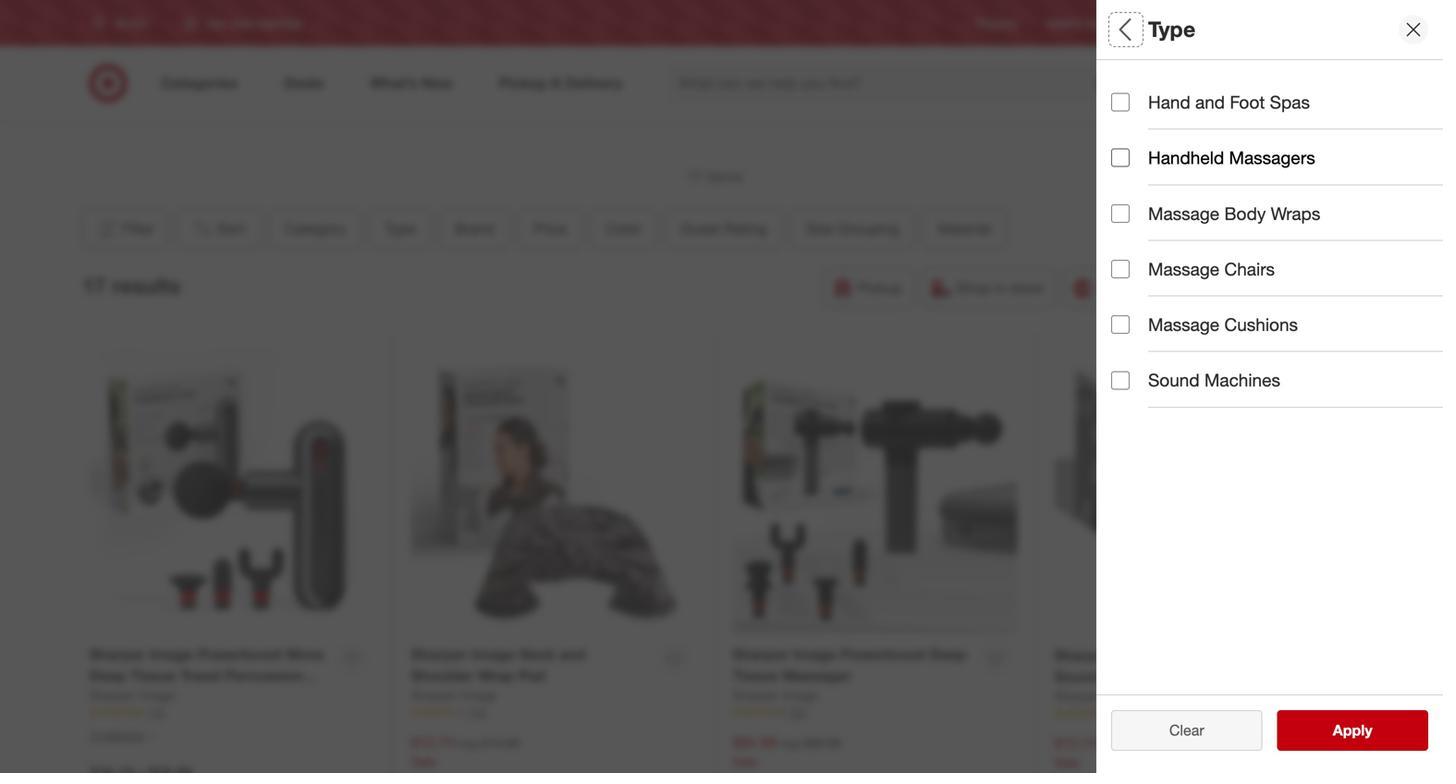 Task type: vqa. For each thing, say whether or not it's contained in the screenshot.
10001 dropdown button
no



Task type: locate. For each thing, give the bounding box(es) containing it.
all
[[1199, 721, 1214, 739]]

sharper image neck and shoulder wrap pad image
[[411, 349, 696, 633], [411, 349, 696, 633]]

1 vertical spatial and
[[560, 645, 586, 664]]

sharper image powerboost move deep tissue travel percussion massager link
[[89, 644, 331, 706]]

1 horizontal spatial results
[[1345, 721, 1392, 739]]

tissue up 115 at left
[[130, 667, 176, 685]]

results inside button
[[1345, 721, 1392, 739]]

0 vertical spatial guest rating button
[[665, 209, 783, 249]]

powerboost for move
[[198, 645, 282, 664]]

0 horizontal spatial massager
[[89, 688, 158, 706]]

reg down 144
[[459, 735, 478, 751]]

0 vertical spatial 17
[[686, 168, 703, 186]]

1 horizontal spatial guest rating button
[[1112, 384, 1430, 449]]

1 vertical spatial 17
[[82, 273, 106, 299]]

1 vertical spatial massager
[[89, 688, 158, 706]]

neck
[[519, 645, 555, 664]]

sharper image sleep therapy sound soother image
[[1055, 349, 1340, 634], [1055, 349, 1340, 634]]

same
[[1098, 279, 1136, 297]]

$14.99 down 144
[[481, 735, 520, 751]]

reg
[[459, 735, 478, 751], [781, 735, 800, 751], [1103, 736, 1121, 752]]

all filters
[[1112, 16, 1200, 42]]

0 horizontal spatial price button
[[518, 209, 583, 249]]

$84.99 reg $99.99 sale
[[733, 733, 842, 770]]

sharper image down "shoulder"
[[411, 687, 497, 703]]

0 vertical spatial guest rating
[[681, 220, 767, 238]]

results right see on the right bottom of the page
[[1345, 721, 1392, 739]]

and
[[1196, 92, 1225, 113], [560, 645, 586, 664]]

shipping
[[1277, 279, 1335, 297]]

0 horizontal spatial type button
[[369, 209, 432, 249]]

massage for massage cushions
[[1149, 314, 1220, 335]]

1 vertical spatial rating
[[1166, 403, 1220, 424]]

1 vertical spatial price
[[1112, 273, 1155, 295]]

image inside sharper image sleep therapy sound soother
[[1115, 646, 1159, 664]]

soother
[[1104, 668, 1160, 686]]

reg for massager
[[781, 735, 800, 751]]

clear for clear all
[[1160, 721, 1195, 739]]

category button inside the "all filters" dialog
[[1112, 60, 1430, 125]]

sound machines
[[1149, 370, 1281, 391]]

type button
[[1112, 125, 1430, 190], [369, 209, 432, 249]]

1 vertical spatial results
[[1345, 721, 1392, 739]]

1 horizontal spatial tissue
[[733, 667, 779, 685]]

and inside type dialog
[[1196, 92, 1225, 113]]

sharper image for sound
[[1055, 688, 1140, 704]]

1 massage from the top
[[1149, 203, 1220, 224]]

delivery
[[1170, 279, 1223, 297]]

sharper image link for shoulder
[[411, 686, 497, 705]]

sound left the soother
[[1055, 668, 1100, 686]]

1 tissue from the left
[[130, 667, 176, 685]]

redcard
[[1129, 16, 1174, 30]]

type button inside the "all filters" dialog
[[1112, 125, 1430, 190]]

results down filter
[[112, 273, 181, 299]]

guest rating button down cushions
[[1112, 384, 1430, 449]]

0 horizontal spatial color button
[[590, 209, 658, 249]]

0 horizontal spatial 17
[[82, 273, 106, 299]]

$12.74 for sharper image sleep therapy sound soother
[[1055, 734, 1099, 752]]

apply
[[1333, 721, 1373, 739]]

powerboost inside the sharper image powerboost deep tissue massager
[[841, 645, 926, 664]]

size grouping
[[806, 220, 900, 238]]

sound inside sharper image sleep therapy sound soother
[[1055, 668, 1100, 686]]

guest rating
[[681, 220, 767, 238], [1112, 403, 1220, 424]]

1 horizontal spatial price button
[[1112, 254, 1430, 319]]

0 horizontal spatial color
[[606, 220, 642, 238]]

same day delivery
[[1098, 279, 1223, 297]]

2 powerboost from the left
[[841, 645, 926, 664]]

1 horizontal spatial sale
[[733, 754, 758, 770]]

sharper inside sharper image sleep therapy sound soother
[[1055, 646, 1111, 664]]

3 massage from the top
[[1149, 314, 1220, 335]]

massage chairs
[[1149, 258, 1275, 280]]

Sound Machines checkbox
[[1112, 371, 1130, 390]]

in
[[995, 279, 1007, 297]]

massagers
[[1229, 147, 1316, 168]]

guest rating down sound machines checkbox on the right
[[1112, 403, 1220, 424]]

category right sort
[[285, 220, 346, 238]]

guest rating down items
[[681, 220, 767, 238]]

$12.74 reg $14.99 sale down 144
[[411, 733, 520, 770]]

0 horizontal spatial powerboost
[[198, 645, 282, 664]]

filter button
[[82, 209, 168, 249]]

brand inside the "all filters" dialog
[[1112, 209, 1162, 230]]

1 horizontal spatial brand
[[1112, 209, 1162, 230]]

price inside the "all filters" dialog
[[1112, 273, 1155, 295]]

filter
[[122, 220, 155, 238]]

category inside the "all filters" dialog
[[1112, 79, 1189, 100]]

0 vertical spatial sound
[[1149, 370, 1200, 391]]

search
[[1115, 76, 1160, 94]]

0 horizontal spatial $14.99
[[481, 735, 520, 751]]

0 horizontal spatial sale
[[411, 754, 436, 770]]

1 horizontal spatial category button
[[1112, 60, 1430, 125]]

0 vertical spatial massager
[[783, 667, 852, 685]]

shoulder
[[411, 667, 474, 685]]

sharper image for shoulder
[[411, 687, 497, 703]]

guest down sound machines checkbox on the right
[[1112, 403, 1161, 424]]

massage body wraps
[[1149, 203, 1321, 224]]

0 horizontal spatial $12.74
[[411, 733, 455, 751]]

2 tissue from the left
[[733, 667, 779, 685]]

0 horizontal spatial guest rating button
[[665, 209, 783, 249]]

filters
[[1143, 16, 1200, 42]]

1 horizontal spatial type button
[[1112, 125, 1430, 190]]

hand
[[1149, 92, 1191, 113]]

sharper image powerboost deep tissue massager image
[[733, 349, 1018, 633], [733, 349, 1018, 633]]

image
[[150, 645, 193, 664], [472, 645, 515, 664], [793, 645, 837, 664], [1115, 646, 1159, 664], [139, 687, 175, 703], [461, 687, 497, 703], [783, 687, 819, 703], [1105, 688, 1140, 704]]

clear inside button
[[1160, 721, 1195, 739]]

tissue inside sharper image powerboost move deep tissue travel percussion massager
[[130, 667, 176, 685]]

1 horizontal spatial and
[[1196, 92, 1225, 113]]

type
[[1149, 16, 1196, 42], [1112, 144, 1151, 165], [385, 220, 416, 238]]

1 horizontal spatial massager
[[783, 667, 852, 685]]

powerboost inside sharper image powerboost move deep tissue travel percussion massager
[[198, 645, 282, 664]]

17 results
[[82, 273, 181, 299]]

sound right sound machines checkbox on the right
[[1149, 370, 1200, 391]]

$14.99 down 146 on the bottom of the page
[[1125, 736, 1164, 752]]

powerboost up percussion
[[198, 645, 282, 664]]

1 vertical spatial massage
[[1149, 258, 1220, 280]]

powerboost
[[198, 645, 282, 664], [841, 645, 926, 664]]

1 horizontal spatial guest
[[1112, 403, 1161, 424]]

category
[[1112, 79, 1189, 100], [285, 220, 346, 238]]

1 horizontal spatial sound
[[1149, 370, 1200, 391]]

foot
[[1230, 92, 1265, 113]]

0 vertical spatial type
[[1149, 16, 1196, 42]]

sharper image link up 115 at left
[[89, 686, 175, 705]]

2 horizontal spatial reg
[[1103, 736, 1121, 752]]

sharper image neck and shoulder wrap pad link
[[411, 644, 652, 686]]

guest
[[681, 220, 720, 238], [1112, 403, 1161, 424]]

Massage Chairs checkbox
[[1112, 260, 1130, 278]]

1 vertical spatial sound
[[1055, 668, 1100, 686]]

1 vertical spatial category button
[[269, 209, 361, 249]]

sharper image up 231
[[733, 687, 819, 703]]

tissue
[[130, 667, 176, 685], [733, 667, 779, 685]]

1 vertical spatial color button
[[1112, 319, 1430, 384]]

0 vertical spatial category button
[[1112, 60, 1430, 125]]

2 massage from the top
[[1149, 258, 1220, 280]]

1 horizontal spatial 17
[[686, 168, 703, 186]]

powerboost up 231 link
[[841, 645, 926, 664]]

sharper image up 115 at left
[[89, 687, 175, 703]]

2 clear from the left
[[1170, 721, 1205, 739]]

and right the neck
[[560, 645, 586, 664]]

0 horizontal spatial category button
[[269, 209, 361, 249]]

category button right sort
[[269, 209, 361, 249]]

sharper image link down "shoulder"
[[411, 686, 497, 705]]

category button
[[1112, 60, 1430, 125], [269, 209, 361, 249]]

$12.74 reg $14.99 sale for sound
[[1055, 734, 1164, 771]]

Hand and Foot Spas checkbox
[[1112, 93, 1130, 111]]

17 down 'filter' button
[[82, 273, 106, 299]]

rating down sound machines
[[1166, 403, 1220, 424]]

0 horizontal spatial results
[[112, 273, 181, 299]]

see results
[[1314, 721, 1392, 739]]

Massage Cushions checkbox
[[1112, 315, 1130, 334]]

tissue up $84.99
[[733, 667, 779, 685]]

sale for sharper image neck and shoulder wrap pad
[[411, 754, 436, 770]]

reg down 146 on the bottom of the page
[[1103, 736, 1121, 752]]

color button
[[590, 209, 658, 249], [1112, 319, 1430, 384]]

1 horizontal spatial $12.74
[[1055, 734, 1099, 752]]

price button
[[518, 209, 583, 249], [1112, 254, 1430, 319]]

1 vertical spatial deep
[[89, 667, 126, 685]]

17 left items
[[686, 168, 703, 186]]

0 vertical spatial category
[[1112, 79, 1189, 100]]

and left the 'foot'
[[1196, 92, 1225, 113]]

0 horizontal spatial sound
[[1055, 668, 1100, 686]]

146 link
[[1055, 706, 1340, 722]]

1 horizontal spatial rating
[[1166, 403, 1220, 424]]

$12.74 reg $14.99 sale for shoulder
[[411, 733, 520, 770]]

2 horizontal spatial sale
[[1055, 755, 1080, 771]]

1 horizontal spatial category
[[1112, 79, 1189, 100]]

1 clear from the left
[[1160, 721, 1195, 739]]

1 vertical spatial guest
[[1112, 403, 1161, 424]]

0 vertical spatial type button
[[1112, 125, 1430, 190]]

1 horizontal spatial reg
[[781, 735, 800, 751]]

reg inside $84.99 reg $99.99 sale
[[781, 735, 800, 751]]

0 vertical spatial deep
[[930, 645, 967, 664]]

1 horizontal spatial guest rating
[[1112, 403, 1220, 424]]

sharper image sleep therapy sound soother
[[1055, 646, 1263, 686]]

2 vertical spatial massage
[[1149, 314, 1220, 335]]

clear inside button
[[1170, 721, 1205, 739]]

0 horizontal spatial reg
[[459, 735, 478, 751]]

massage
[[1149, 203, 1220, 224], [1149, 258, 1220, 280], [1149, 314, 1220, 335]]

sharper
[[89, 645, 146, 664], [411, 645, 468, 664], [733, 645, 789, 664], [1055, 646, 1111, 664], [89, 687, 136, 703], [411, 687, 457, 703], [733, 687, 779, 703], [1055, 688, 1101, 704]]

1 vertical spatial category
[[285, 220, 346, 238]]

sale
[[411, 754, 436, 770], [733, 754, 758, 770], [1055, 755, 1080, 771]]

sale for sharper image sleep therapy sound soother
[[1055, 755, 1080, 771]]

chairs
[[1225, 258, 1275, 280]]

144 link
[[411, 705, 696, 721]]

massager
[[783, 667, 852, 685], [89, 688, 158, 706]]

$12.74 reg $14.99 sale down 146 on the bottom of the page
[[1055, 734, 1164, 771]]

results
[[112, 273, 181, 299], [1345, 721, 1392, 739]]

$12.74 reg $14.99 sale
[[411, 733, 520, 770], [1055, 734, 1164, 771]]

massager inside sharper image powerboost move deep tissue travel percussion massager
[[89, 688, 158, 706]]

What can we help you find? suggestions appear below search field
[[668, 63, 1128, 104]]

0 horizontal spatial $12.74 reg $14.99 sale
[[411, 733, 520, 770]]

1 horizontal spatial deep
[[930, 645, 967, 664]]

sharper image link for sound
[[1055, 687, 1140, 706]]

rating
[[725, 220, 767, 238], [1166, 403, 1220, 424]]

1 horizontal spatial powerboost
[[841, 645, 926, 664]]

sharper image powerboost move deep tissue travel percussion massager image
[[89, 349, 374, 633], [89, 349, 374, 633]]

reg down 231
[[781, 735, 800, 751]]

category button up massagers
[[1112, 60, 1430, 125]]

rating down items
[[725, 220, 767, 238]]

1 vertical spatial guest rating button
[[1112, 384, 1430, 449]]

0 horizontal spatial guest
[[681, 220, 720, 238]]

1 vertical spatial color
[[1112, 338, 1157, 359]]

price
[[534, 220, 567, 238], [1112, 273, 1155, 295]]

size grouping button
[[790, 209, 915, 249]]

massager inside the sharper image powerboost deep tissue massager
[[783, 667, 852, 685]]

color inside the "all filters" dialog
[[1112, 338, 1157, 359]]

category down all filters
[[1112, 79, 1189, 100]]

1 powerboost from the left
[[198, 645, 282, 664]]

0 vertical spatial guest
[[681, 220, 720, 238]]

sharper image up 146 on the bottom of the page
[[1055, 688, 1140, 704]]

17 for 17 results
[[82, 273, 106, 299]]

1 horizontal spatial $12.74 reg $14.99 sale
[[1055, 734, 1164, 771]]

clear for clear
[[1170, 721, 1205, 739]]

1 vertical spatial type
[[1112, 144, 1151, 165]]

wraps
[[1271, 203, 1321, 224]]

guest rating inside the "all filters" dialog
[[1112, 403, 1220, 424]]

0 vertical spatial results
[[112, 273, 181, 299]]

brand button
[[1112, 190, 1430, 254], [439, 209, 510, 249]]

sharper image link up 146 on the bottom of the page
[[1055, 687, 1140, 706]]

pickup button
[[823, 268, 914, 308]]

231 link
[[733, 705, 1018, 721]]

all
[[1112, 16, 1137, 42]]

sharper image link up 231
[[733, 686, 819, 705]]

0 horizontal spatial deep
[[89, 667, 126, 685]]

0 vertical spatial price button
[[518, 209, 583, 249]]

0 horizontal spatial tissue
[[130, 667, 176, 685]]

guest rating button down items
[[665, 209, 783, 249]]

guest down the 17 items
[[681, 220, 720, 238]]

sale inside $84.99 reg $99.99 sale
[[733, 754, 758, 770]]

$14.99 for soother
[[1125, 736, 1164, 752]]

0 vertical spatial and
[[1196, 92, 1225, 113]]

1 horizontal spatial price
[[1112, 273, 1155, 295]]

color
[[606, 220, 642, 238], [1112, 338, 1157, 359]]

weekly ad link
[[1047, 15, 1100, 31]]

percussion
[[225, 667, 303, 685]]

grouping
[[838, 220, 900, 238]]

1 vertical spatial guest rating
[[1112, 403, 1220, 424]]

0 vertical spatial price
[[534, 220, 567, 238]]

sharper image powerboost deep tissue massager link
[[733, 644, 974, 686]]

0 horizontal spatial and
[[560, 645, 586, 664]]

1 horizontal spatial color
[[1112, 338, 1157, 359]]

1 horizontal spatial color button
[[1112, 319, 1430, 384]]

deep inside sharper image powerboost move deep tissue travel percussion massager
[[89, 667, 126, 685]]

0 vertical spatial massage
[[1149, 203, 1220, 224]]

pickup
[[858, 279, 902, 297]]

0 vertical spatial rating
[[725, 220, 767, 238]]

image inside sharper image neck and shoulder wrap pad
[[472, 645, 515, 664]]

therapy
[[1206, 646, 1263, 664]]

1 horizontal spatial $14.99
[[1125, 736, 1164, 752]]

brand
[[1112, 209, 1162, 230], [455, 220, 495, 238]]



Task type: describe. For each thing, give the bounding box(es) containing it.
0 horizontal spatial brand
[[455, 220, 495, 238]]

shipping button
[[1242, 268, 1347, 308]]

day
[[1140, 279, 1166, 297]]

tissue inside the sharper image powerboost deep tissue massager
[[733, 667, 779, 685]]

powerboost for deep
[[841, 645, 926, 664]]

massage for massage chairs
[[1149, 258, 1220, 280]]

cushions
[[1225, 314, 1298, 335]]

clear all button
[[1112, 710, 1263, 751]]

same day delivery button
[[1064, 268, 1235, 308]]

see
[[1314, 721, 1340, 739]]

2 vertical spatial type
[[385, 220, 416, 238]]

pad
[[519, 667, 545, 685]]

see results button
[[1278, 710, 1429, 751]]

color button inside the "all filters" dialog
[[1112, 319, 1430, 384]]

massage for massage body wraps
[[1149, 203, 1220, 224]]

size
[[806, 220, 834, 238]]

115 link
[[89, 705, 374, 721]]

$84.99
[[733, 733, 777, 751]]

body
[[1225, 203, 1266, 224]]

0 vertical spatial color
[[606, 220, 642, 238]]

items
[[707, 168, 743, 186]]

sharper image for tissue
[[733, 687, 819, 703]]

store
[[1011, 279, 1044, 297]]

deep inside the sharper image powerboost deep tissue massager
[[930, 645, 967, 664]]

144
[[468, 706, 487, 720]]

Massage Body Wraps checkbox
[[1112, 204, 1130, 223]]

sleep
[[1163, 646, 1202, 664]]

17 for 17 items
[[686, 168, 703, 186]]

$99.99
[[803, 735, 842, 751]]

sharper image neck and shoulder wrap pad
[[411, 645, 586, 685]]

sharper image link for deep
[[89, 686, 175, 705]]

handheld
[[1149, 147, 1225, 168]]

type inside the "all filters" dialog
[[1112, 144, 1151, 165]]

reg for wrap
[[459, 735, 478, 751]]

0 horizontal spatial guest rating
[[681, 220, 767, 238]]

weekly ad
[[1047, 16, 1100, 30]]

shop in store button
[[922, 268, 1056, 308]]

registry link
[[977, 15, 1018, 31]]

travel
[[180, 667, 221, 685]]

and inside sharper image neck and shoulder wrap pad
[[560, 645, 586, 664]]

type inside dialog
[[1149, 16, 1196, 42]]

hand and foot spas
[[1149, 92, 1310, 113]]

material
[[938, 220, 992, 238]]

type dialog
[[1097, 0, 1444, 773]]

clear button
[[1112, 710, 1263, 751]]

1 vertical spatial type button
[[369, 209, 432, 249]]

results for see results
[[1345, 721, 1392, 739]]

shop in store
[[956, 279, 1044, 297]]

146
[[1112, 707, 1131, 721]]

231
[[790, 706, 809, 720]]

1 vertical spatial price button
[[1112, 254, 1430, 319]]

sharper image link for tissue
[[733, 686, 819, 705]]

results for 17 results
[[112, 273, 181, 299]]

sound inside type dialog
[[1149, 370, 1200, 391]]

0 vertical spatial color button
[[590, 209, 658, 249]]

sort
[[217, 220, 246, 238]]

wrap
[[478, 667, 514, 685]]

$12.74 for sharper image neck and shoulder wrap pad
[[411, 733, 455, 751]]

sharper inside sharper image neck and shoulder wrap pad
[[411, 645, 468, 664]]

apply button
[[1278, 710, 1429, 751]]

clear all
[[1160, 721, 1214, 739]]

rating inside the "all filters" dialog
[[1166, 403, 1220, 424]]

115
[[147, 706, 165, 720]]

image inside the sharper image powerboost deep tissue massager
[[793, 645, 837, 664]]

guest inside the "all filters" dialog
[[1112, 403, 1161, 424]]

handheld massagers
[[1149, 147, 1316, 168]]

0 horizontal spatial rating
[[725, 220, 767, 238]]

0 horizontal spatial price
[[534, 220, 567, 238]]

shop
[[956, 279, 991, 297]]

sharper image for deep
[[89, 687, 175, 703]]

weekly
[[1047, 16, 1083, 30]]

sharper image powerboost move deep tissue travel percussion massager
[[89, 645, 324, 706]]

sharper image sleep therapy sound soother link
[[1055, 645, 1297, 687]]

sale for sharper image powerboost deep tissue massager
[[733, 754, 758, 770]]

spas
[[1270, 92, 1310, 113]]

sort button
[[176, 209, 262, 249]]

material button
[[923, 209, 1007, 249]]

17 items
[[686, 168, 743, 186]]

Handheld Massagers checkbox
[[1112, 149, 1130, 167]]

machines
[[1205, 370, 1281, 391]]

sharper inside the sharper image powerboost deep tissue massager
[[733, 645, 789, 664]]

all filters dialog
[[1097, 0, 1444, 773]]

move
[[286, 645, 324, 664]]

reg for soother
[[1103, 736, 1121, 752]]

0 horizontal spatial brand button
[[439, 209, 510, 249]]

massage cushions
[[1149, 314, 1298, 335]]

0 horizontal spatial category
[[285, 220, 346, 238]]

sharper image powerboost deep tissue massager
[[733, 645, 967, 685]]

1 horizontal spatial brand button
[[1112, 190, 1430, 254]]

$14.99 for wrap
[[481, 735, 520, 751]]

redcard link
[[1129, 15, 1174, 31]]

search button
[[1115, 63, 1160, 107]]

ad
[[1086, 16, 1100, 30]]

image inside sharper image powerboost move deep tissue travel percussion massager
[[150, 645, 193, 664]]

registry
[[977, 16, 1018, 30]]

sharper inside sharper image powerboost move deep tissue travel percussion massager
[[89, 645, 146, 664]]



